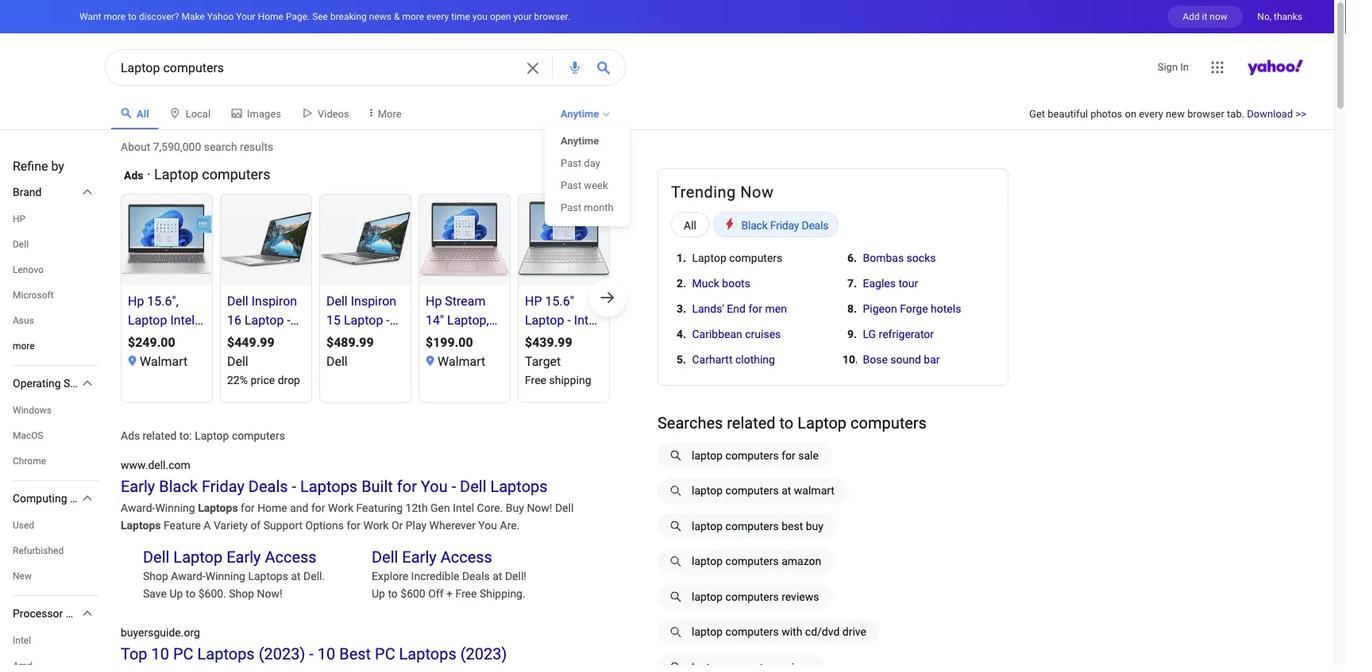 Task type: vqa. For each thing, say whether or not it's contained in the screenshot.


Task type: locate. For each thing, give the bounding box(es) containing it.
0 horizontal spatial 15.6"
[[545, 293, 574, 309]]

1 horizontal spatial inspiron
[[351, 293, 396, 309]]

for up "12th"
[[397, 477, 417, 496]]

free
[[525, 374, 546, 387], [624, 374, 646, 387], [455, 587, 477, 600]]

anytime inside popup button
[[561, 108, 599, 120]]

0 vertical spatial now!
[[527, 502, 552, 515]]

laptop for laptop computers for sale
[[692, 449, 723, 462]]

eagles
[[863, 277, 896, 290]]

dell laptop early access shop award-winning laptops at dell. save up to $600. shop now!
[[143, 548, 325, 600]]

images link
[[222, 100, 291, 128]]

tab list containing all
[[111, 100, 359, 129]]

2 hp from the left
[[426, 293, 442, 309]]

0 vertical spatial shop
[[143, 570, 168, 583]]

1 vertical spatial yahoo
[[1310, 60, 1339, 72]]

add it now
[[1183, 11, 1228, 22]]

black down www.dell.com
[[159, 477, 198, 496]]

laptop right ·
[[154, 166, 198, 183]]

in
[[1180, 61, 1189, 73]]

laptop up laptop computers amazon
[[692, 520, 723, 533]]

laptop inside dell laptop early access shop award-winning laptops at dell. save up to $600. shop now!
[[173, 548, 223, 567]]

1 horizontal spatial you
[[478, 519, 497, 532]]

target down $439.99
[[525, 354, 561, 369]]

dell inside dell inspiron 16
[[227, 293, 248, 309]]

1 vertical spatial all
[[684, 219, 697, 232]]

1 horizontal spatial 15.6"
[[644, 293, 673, 309]]

7,590,000
[[153, 140, 201, 153]]

laptop for laptop computers at walmart
[[692, 484, 723, 498]]

1 vertical spatial friday
[[202, 477, 245, 496]]

6 laptop from the top
[[692, 626, 723, 639]]

related for searches
[[727, 414, 776, 432]]

0 vertical spatial past
[[561, 157, 581, 169]]

dell link
[[13, 239, 29, 250]]

2 laptop from the top
[[692, 484, 723, 498]]

- inside buyersguide.org top 10 pc laptops (2023) - 10 best pc laptops (2023)
[[309, 645, 314, 664]]

0 vertical spatial winning
[[155, 502, 195, 515]]

2 in store image from the left
[[425, 355, 436, 367]]

laptop up $439.99
[[525, 313, 564, 328]]

1 in store image from the left
[[127, 355, 138, 367]]

page.
[[286, 11, 310, 22]]

month
[[584, 201, 614, 213]]

about
[[121, 140, 150, 153]]

(2023)
[[259, 645, 305, 664], [460, 645, 507, 664]]

0 horizontal spatial early
[[121, 477, 155, 496]]

walmart down $249.00
[[140, 354, 188, 369]]

for right "end"
[[748, 302, 762, 315]]

2 horizontal spatial free
[[624, 374, 646, 387]]

Search by voice button
[[569, 61, 581, 74]]

home right your
[[258, 11, 283, 22]]

award- up $600.
[[171, 570, 205, 583]]

laptop inside hp 15.6" laptop $439.99 target free shipping
[[525, 313, 564, 328]]

0 vertical spatial award-
[[121, 502, 155, 515]]

0 horizontal spatial at
[[291, 570, 301, 583]]

10 left best
[[317, 645, 335, 664]]

carousel region
[[121, 194, 709, 403]]

laptop for laptop computers with cd/dvd drive
[[692, 626, 723, 639]]

dell inside dell laptop early access shop award-winning laptops at dell. save up to $600. shop now!
[[143, 548, 170, 567]]

hp up dell link
[[13, 214, 26, 225]]

1 horizontal spatial intel
[[453, 502, 474, 515]]

0 horizontal spatial friday
[[202, 477, 245, 496]]

early inside www.dell.com early black friday deals - laptops built for you - dell laptops
[[121, 477, 155, 496]]

1 horizontal spatial now!
[[527, 502, 552, 515]]

1 horizontal spatial award-
[[171, 570, 205, 583]]

for
[[748, 302, 762, 315], [782, 449, 796, 462], [397, 477, 417, 496], [241, 502, 255, 515], [311, 502, 325, 515], [347, 519, 361, 532]]

1 vertical spatial black
[[159, 477, 198, 496]]

1 horizontal spatial walmart
[[438, 354, 485, 369]]

dell right buy on the left bottom of the page
[[555, 502, 574, 515]]

- up wherever
[[452, 477, 456, 496]]

searches related to laptop computers
[[658, 414, 927, 432]]

black down now
[[741, 219, 768, 232]]

0 horizontal spatial black
[[159, 477, 198, 496]]

hp left 15.6", at the top left of page
[[128, 293, 144, 309]]

2 home from the top
[[257, 502, 287, 515]]

1 horizontal spatial yahoo
[[1310, 60, 1339, 72]]

computers up boots
[[729, 251, 783, 264]]

1 horizontal spatial early
[[226, 548, 261, 567]]

0 horizontal spatial you
[[421, 477, 448, 496]]

menu
[[545, 129, 630, 218]]

None submit
[[597, 62, 610, 74]]

early for www.dell.com
[[121, 477, 155, 496]]

laptops down $600.
[[197, 645, 255, 664]]

results
[[240, 140, 273, 153]]

1 horizontal spatial deals
[[462, 570, 490, 583]]

0 horizontal spatial up
[[169, 587, 183, 600]]

now! down dell laptop early access link
[[257, 587, 282, 600]]

work up options
[[328, 502, 353, 515]]

shipping for $439.99
[[549, 374, 591, 387]]

laptop down laptop computers for sale
[[692, 484, 723, 498]]

6
[[847, 251, 854, 264]]

inspiron
[[252, 293, 297, 309], [351, 293, 396, 309]]

10 down 9
[[843, 353, 855, 366]]

1 (2023) from the left
[[259, 645, 305, 664]]

to up laptop computers for sale
[[780, 414, 794, 432]]

get beautiful photos on every new browser tab. download >>
[[1029, 108, 1306, 120]]

new
[[1166, 108, 1185, 120]]

home up support
[[257, 502, 287, 515]]

friday inside www.dell.com early black friday deals - laptops built for you - dell laptops
[[202, 477, 245, 496]]

1 vertical spatial anytime
[[561, 135, 599, 147]]

target for $439.99
[[525, 354, 561, 369]]

14"
[[426, 313, 444, 328]]

shipping for $479.99
[[648, 374, 691, 387]]

hp
[[13, 214, 26, 225], [525, 293, 542, 309], [624, 293, 641, 309]]

1 vertical spatial intel
[[13, 635, 31, 646]]

bar
[[924, 353, 940, 366]]

1 access from the left
[[265, 548, 317, 567]]

in store image down $249.00
[[127, 355, 138, 367]]

0 vertical spatial you
[[421, 477, 448, 496]]

1 horizontal spatial target
[[624, 354, 660, 369]]

1 horizontal spatial access
[[441, 548, 492, 567]]

up inside dell early access explore incredible deals at dell! up to $600 off + free shipping.
[[372, 587, 385, 600]]

computers for laptop computers at walmart
[[726, 484, 779, 498]]

up right save
[[169, 587, 183, 600]]

0 horizontal spatial all
[[137, 108, 149, 120]]

1 horizontal spatial work
[[363, 519, 389, 532]]

1 vertical spatial now!
[[257, 587, 282, 600]]

explore
[[372, 570, 408, 583]]

target inside hp 15.6" laptop $439.99 target free shipping
[[525, 354, 561, 369]]

up down explore
[[372, 587, 385, 600]]

browser
[[1187, 108, 1225, 120]]

home
[[258, 11, 283, 22], [257, 502, 287, 515]]

now! right buy on the left bottom of the page
[[527, 502, 552, 515]]

$600
[[401, 587, 425, 600]]

15.6",
[[147, 293, 179, 309]]

$489.99
[[326, 335, 374, 350]]

0 horizontal spatial pc
[[173, 645, 193, 664]]

dell down $489.99
[[326, 354, 348, 369]]

0 horizontal spatial free
[[455, 587, 477, 600]]

- left best
[[309, 645, 314, 664]]

1 horizontal spatial at
[[493, 570, 502, 583]]

7
[[847, 277, 854, 290]]

2 horizontal spatial hp
[[624, 293, 641, 309]]

more right want
[[104, 11, 126, 22]]

0 vertical spatial intel
[[453, 502, 474, 515]]

1 horizontal spatial friday
[[770, 219, 799, 232]]

tab list
[[111, 100, 359, 129]]

hp inside hp stream 14"
[[426, 293, 442, 309]]

dell up 15
[[326, 293, 348, 309]]

0 horizontal spatial now!
[[257, 587, 282, 600]]

you
[[421, 477, 448, 496], [478, 519, 497, 532]]

intel
[[453, 502, 474, 515], [13, 635, 31, 646]]

free inside hp 15.6" touchscreen $479.99 target free shipping
[[624, 374, 646, 387]]

laptops up award-winning laptops for home and for work featuring 12th gen intel core. buy now! dell laptops feature a variety of support options for work or play wherever you are.
[[300, 477, 358, 496]]

pigeon forge hotels link
[[863, 301, 961, 317]]

0 horizontal spatial winning
[[155, 502, 195, 515]]

related left to:
[[143, 429, 177, 442]]

1 vertical spatial winning
[[205, 570, 245, 583]]

laptops down off
[[399, 645, 456, 664]]

3
[[677, 302, 683, 315]]

access
[[265, 548, 317, 567], [441, 548, 492, 567]]

1 horizontal spatial -
[[309, 645, 314, 664]]

more right &
[[402, 11, 424, 22]]

dell
[[13, 239, 29, 250], [227, 293, 248, 309], [326, 293, 348, 309], [227, 354, 248, 369], [326, 354, 348, 369], [460, 477, 486, 496], [555, 502, 574, 515], [143, 548, 170, 567], [372, 548, 398, 567]]

computers
[[202, 166, 270, 183], [729, 251, 783, 264], [851, 414, 927, 432], [232, 429, 285, 442], [726, 449, 779, 462], [726, 484, 779, 498], [726, 520, 779, 533], [726, 555, 779, 568], [726, 591, 779, 604], [726, 626, 779, 639]]

walmart
[[140, 354, 188, 369], [438, 354, 485, 369]]

laptop up $489.99
[[344, 313, 386, 328]]

computers for laptop computers best buy
[[726, 520, 779, 533]]

early down www.dell.com
[[121, 477, 155, 496]]

dell up explore
[[372, 548, 398, 567]]

0 vertical spatial deals
[[802, 219, 829, 232]]

all down trending
[[684, 219, 697, 232]]

1 vertical spatial award-
[[171, 570, 205, 583]]

laptop computers
[[692, 251, 783, 264]]

by
[[51, 158, 64, 174]]

1 15.6" from the left
[[545, 293, 574, 309]]

at
[[782, 484, 791, 498], [291, 570, 301, 583], [493, 570, 502, 583]]

access down wherever
[[441, 548, 492, 567]]

computers down laptop computers reviews
[[726, 626, 779, 639]]

all up about
[[137, 108, 149, 120]]

0 vertical spatial black
[[741, 219, 768, 232]]

computers down laptop computers for sale
[[726, 484, 779, 498]]

download
[[1247, 108, 1293, 120]]

breaking
[[330, 11, 367, 22]]

hp up touchscreen
[[624, 293, 641, 309]]

1 laptop from the top
[[692, 449, 723, 462]]

1 vertical spatial shop
[[229, 587, 254, 600]]

every
[[427, 11, 449, 22], [1139, 108, 1163, 120]]

free inside hp 15.6" laptop $439.99 target free shipping
[[525, 374, 546, 387]]

2 15.6" from the left
[[644, 293, 673, 309]]

anytime down search by voice button
[[561, 108, 599, 120]]

anytime up past day
[[561, 135, 599, 147]]

1 anytime from the top
[[561, 108, 599, 120]]

2 shipping from the left
[[648, 374, 691, 387]]

laptop up $449.99
[[245, 313, 287, 328]]

0 horizontal spatial hp
[[128, 293, 144, 309]]

1 horizontal spatial black
[[741, 219, 768, 232]]

1 target from the left
[[525, 354, 561, 369]]

your
[[513, 11, 532, 22]]

15.6" up touchscreen
[[644, 293, 673, 309]]

are.
[[500, 519, 520, 532]]

0 horizontal spatial work
[[328, 502, 353, 515]]

shop right $600.
[[229, 587, 254, 600]]

1 horizontal spatial related
[[727, 414, 776, 432]]

in store image for $249.00
[[127, 355, 138, 367]]

15
[[326, 313, 341, 328]]

1
[[677, 251, 683, 264]]

1 horizontal spatial pc
[[375, 645, 395, 664]]

dell up core. on the bottom of page
[[460, 477, 486, 496]]

ads for · laptop computers
[[124, 169, 143, 182]]

in store image for $199.00
[[425, 355, 436, 367]]

buy
[[506, 502, 524, 515]]

2 horizontal spatial 10
[[843, 353, 855, 366]]

0 horizontal spatial related
[[143, 429, 177, 442]]

hp for hp stream 14"
[[426, 293, 442, 309]]

2 horizontal spatial at
[[782, 484, 791, 498]]

2 horizontal spatial early
[[402, 548, 437, 567]]

past down past week
[[561, 201, 581, 213]]

in store image down $199.00
[[425, 355, 436, 367]]

1 up from the left
[[169, 587, 183, 600]]

dell up save
[[143, 548, 170, 567]]

to down explore
[[388, 587, 398, 600]]

None search field
[[105, 49, 626, 86]]

deals inside www.dell.com early black friday deals - laptops built for you - dell laptops
[[248, 477, 288, 496]]

1 horizontal spatial hp
[[525, 293, 542, 309]]

0 vertical spatial friday
[[770, 219, 799, 232]]

shipping
[[549, 374, 591, 387], [648, 374, 691, 387]]

walmart for $249.00
[[140, 354, 188, 369]]

2 up from the left
[[372, 587, 385, 600]]

shipping inside hp 15.6" laptop $439.99 target free shipping
[[549, 374, 591, 387]]

None text field
[[221, 285, 311, 388], [519, 285, 609, 388], [221, 285, 311, 388], [519, 285, 609, 388]]

hp inside hp 15.6" laptop $439.99 target free shipping
[[525, 293, 542, 309]]

laptop computers at walmart
[[692, 484, 835, 498]]

more down asus link
[[13, 341, 35, 352]]

refine
[[13, 158, 48, 174]]

open
[[490, 11, 511, 22]]

shipping inside hp 15.6" touchscreen $479.99 target free shipping
[[648, 374, 691, 387]]

10 down buyersguide.org
[[151, 645, 169, 664]]

inspiron inside dell inspiron 15
[[351, 293, 396, 309]]

past down past day
[[561, 179, 581, 191]]

1 shipping from the left
[[549, 374, 591, 387]]

friday down now
[[770, 219, 799, 232]]

0 horizontal spatial (2023)
[[259, 645, 305, 664]]

you
[[472, 11, 488, 22]]

15.6" inside hp 15.6" touchscreen $479.99 target free shipping
[[644, 293, 673, 309]]

hp inside hp 15.6" touchscreen $479.99 target free shipping
[[624, 293, 641, 309]]

laptop down laptop computers reviews
[[692, 626, 723, 639]]

hp up 14"
[[426, 293, 442, 309]]

2 past from the top
[[561, 179, 581, 191]]

every right on
[[1139, 108, 1163, 120]]

1 horizontal spatial up
[[372, 587, 385, 600]]

hp for hp 15.6"
[[525, 293, 542, 309]]

1 hp from the left
[[128, 293, 144, 309]]

hp inside hp 15.6", laptop $249.00
[[128, 293, 144, 309]]

work down featuring
[[363, 519, 389, 532]]

microsoft
[[13, 290, 54, 301]]

a
[[204, 519, 211, 532]]

2 access from the left
[[441, 548, 492, 567]]

2 vertical spatial deals
[[462, 570, 490, 583]]

0 horizontal spatial 10
[[151, 645, 169, 664]]

clothing
[[735, 353, 775, 366]]

or
[[391, 519, 403, 532]]

$199.00
[[426, 335, 473, 350]]

you up gen
[[421, 477, 448, 496]]

shipping down $439.99
[[549, 374, 591, 387]]

at inside dell early access explore incredible deals at dell! up to $600 off + free shipping.
[[493, 570, 502, 583]]

4 laptop from the top
[[692, 555, 723, 568]]

1 horizontal spatial winning
[[205, 570, 245, 583]]

computers for laptop computers with cd/dvd drive
[[726, 626, 779, 639]]

related
[[727, 414, 776, 432], [143, 429, 177, 442]]

dell inside award-winning laptops for home and for work featuring 12th gen intel core. buy now! dell laptops feature a variety of support options for work or play wherever you are.
[[555, 502, 574, 515]]

laptop up laptop computers reviews
[[692, 555, 723, 568]]

ads left ·
[[124, 169, 143, 182]]

laptop for laptop computers amazon
[[692, 555, 723, 568]]

0 vertical spatial home
[[258, 11, 283, 22]]

on
[[1125, 108, 1137, 120]]

laptop inside hp 15.6", laptop $249.00
[[128, 313, 167, 328]]

for left sale
[[782, 449, 796, 462]]

10 inside item 2 of 2 element
[[843, 353, 855, 366]]

1 horizontal spatial in store image
[[425, 355, 436, 367]]

computers inside item 2 of 2 element
[[729, 251, 783, 264]]

eagles tour link
[[863, 276, 918, 291]]

walmart down $199.00
[[438, 354, 485, 369]]

carhartt
[[692, 353, 733, 366]]

top
[[121, 645, 147, 664]]

1 pc from the left
[[173, 645, 193, 664]]

None text field
[[122, 285, 212, 371], [320, 285, 411, 371], [419, 285, 510, 371], [618, 285, 708, 388], [122, 285, 212, 371], [320, 285, 411, 371], [419, 285, 510, 371], [618, 285, 708, 388]]

early down of
[[226, 548, 261, 567]]

1 vertical spatial ads
[[121, 429, 140, 442]]

1 past from the top
[[561, 157, 581, 169]]

1 vertical spatial deals
[[248, 477, 288, 496]]

anytime
[[561, 108, 599, 120], [561, 135, 599, 147]]

ads for related to: laptop computers
[[121, 429, 140, 442]]

at up shipping.
[[493, 570, 502, 583]]

shop up save
[[143, 570, 168, 583]]

target inside hp 15.6" touchscreen $479.99 target free shipping
[[624, 354, 660, 369]]

1 horizontal spatial (2023)
[[460, 645, 507, 664]]

laptop down laptop computers amazon
[[692, 591, 723, 604]]

0 horizontal spatial inspiron
[[252, 293, 297, 309]]

0 vertical spatial every
[[427, 11, 449, 22]]

2 inspiron from the left
[[351, 293, 396, 309]]

related up laptop computers for sale
[[727, 414, 776, 432]]

1 horizontal spatial 10
[[317, 645, 335, 664]]

hp up $439.99
[[525, 293, 542, 309]]

1 horizontal spatial all
[[684, 219, 697, 232]]

trending now
[[671, 183, 774, 201]]

1 horizontal spatial shipping
[[648, 374, 691, 387]]

in store image
[[127, 355, 138, 367], [425, 355, 436, 367]]

$489.99 dell
[[326, 335, 374, 369]]

every left time on the left top of page
[[427, 11, 449, 22]]

at left walmart
[[782, 484, 791, 498]]

intel down processor at the left
[[13, 635, 31, 646]]

see
[[312, 11, 328, 22]]

0 horizontal spatial walmart
[[140, 354, 188, 369]]

black
[[741, 219, 768, 232], [159, 477, 198, 496]]

past left day
[[561, 157, 581, 169]]

sign in link
[[1158, 55, 1195, 75]]

operating system
[[13, 377, 100, 390]]

past for past week
[[561, 179, 581, 191]]

friday inside item 2 of 2 element
[[770, 219, 799, 232]]

3 laptop from the top
[[692, 520, 723, 533]]

pc down buyersguide.org
[[173, 645, 193, 664]]

10 bose sound bar
[[843, 353, 940, 366]]

0 horizontal spatial shop
[[143, 570, 168, 583]]

early up incredible
[[402, 548, 437, 567]]

1 vertical spatial home
[[257, 502, 287, 515]]

5 laptop from the top
[[692, 591, 723, 604]]

1 home from the top
[[258, 11, 283, 22]]

item 2 of 2 element
[[671, 212, 1013, 377]]

0 horizontal spatial yahoo
[[207, 11, 234, 22]]

0 horizontal spatial target
[[525, 354, 561, 369]]

friday up variety
[[202, 477, 245, 496]]

dell inspiron 15
[[326, 293, 396, 328]]

3 past from the top
[[561, 201, 581, 213]]

award- inside award-winning laptops for home and for work featuring 12th gen intel core. buy now! dell laptops feature a variety of support options for work or play wherever you are.
[[121, 502, 155, 515]]

laptop up sale
[[798, 414, 847, 432]]

0 vertical spatial anytime
[[561, 108, 599, 120]]

pigeon
[[863, 302, 897, 315]]

1 walmart from the left
[[140, 354, 188, 369]]

2 target from the left
[[624, 354, 660, 369]]

past week link
[[545, 174, 630, 196]]

0 horizontal spatial -
[[292, 477, 296, 496]]

1 horizontal spatial hp
[[426, 293, 442, 309]]

winning inside dell laptop early access shop award-winning laptops at dell. save up to $600. shop now!
[[205, 570, 245, 583]]

early inside dell early access explore incredible deals at dell! up to $600 off + free shipping.
[[402, 548, 437, 567]]

1 inspiron from the left
[[252, 293, 297, 309]]

inspiron up $489.99
[[351, 293, 396, 309]]

asus link
[[13, 315, 34, 326]]

0 horizontal spatial in store image
[[127, 355, 138, 367]]

0 vertical spatial all
[[137, 108, 149, 120]]

you inside www.dell.com early black friday deals - laptops built for you - dell laptops
[[421, 477, 448, 496]]

images
[[247, 108, 281, 120]]

0 vertical spatial ads
[[124, 169, 143, 182]]

+
[[446, 587, 453, 600]]

ads inside ads · laptop computers
[[124, 169, 143, 182]]

support
[[263, 519, 303, 532]]

computers down 10 bose sound bar at right bottom
[[851, 414, 927, 432]]

ads related to: laptop computers
[[121, 429, 285, 442]]

1 horizontal spatial free
[[525, 374, 546, 387]]

1 vertical spatial past
[[561, 179, 581, 191]]

cruises
[[745, 328, 781, 341]]

0 horizontal spatial shipping
[[549, 374, 591, 387]]

0 horizontal spatial access
[[265, 548, 317, 567]]

local link
[[160, 100, 220, 128]]

ads up www.dell.com
[[121, 429, 140, 442]]

hp for hp 15.6", laptop $249.00
[[128, 293, 144, 309]]

hotels
[[931, 302, 961, 315]]

now! inside dell laptop early access shop award-winning laptops at dell. save up to $600. shop now!
[[257, 587, 282, 600]]

- up and
[[292, 477, 296, 496]]

computers up laptop computers reviews
[[726, 555, 779, 568]]

computers up laptop computers amazon
[[726, 520, 779, 533]]

inspiron inside dell inspiron 16
[[252, 293, 297, 309]]

0 vertical spatial yahoo
[[207, 11, 234, 22]]

target for $479.99
[[624, 354, 660, 369]]

laptop down stream
[[447, 313, 486, 328]]

free down $439.99
[[525, 374, 546, 387]]

15.6" inside hp 15.6" laptop $439.99 target free shipping
[[545, 293, 574, 309]]

2 walmart from the left
[[438, 354, 485, 369]]

0 horizontal spatial deals
[[248, 477, 288, 496]]



Task type: describe. For each thing, give the bounding box(es) containing it.
access inside dell early access explore incredible deals at dell! up to $600 off + free shipping.
[[441, 548, 492, 567]]

laptops left the feature
[[121, 519, 161, 532]]

2 horizontal spatial -
[[452, 477, 456, 496]]

0 horizontal spatial more
[[13, 341, 35, 352]]

yahoo inside yahoo link
[[1310, 60, 1339, 72]]

for right options
[[347, 519, 361, 532]]

to left discover?
[[128, 11, 136, 22]]

0 vertical spatial work
[[328, 502, 353, 515]]

award- inside dell laptop early access shop award-winning laptops at dell. save up to $600. shop now!
[[171, 570, 205, 583]]

new
[[13, 571, 32, 582]]

carhartt clothing link
[[692, 352, 775, 368]]

new link
[[13, 571, 32, 582]]

free for $479.99
[[624, 374, 646, 387]]

bombas
[[863, 251, 904, 264]]

for up of
[[241, 502, 255, 515]]

for inside lands' end for men link
[[748, 302, 762, 315]]

black inside www.dell.com early black friday deals - laptops built for you - dell laptops
[[159, 477, 198, 496]]

0 horizontal spatial intel
[[13, 635, 31, 646]]

cd/dvd
[[805, 626, 840, 639]]

now
[[740, 183, 774, 201]]

1 vertical spatial every
[[1139, 108, 1163, 120]]

used
[[13, 520, 34, 531]]

amazon
[[782, 555, 821, 568]]

12th
[[406, 502, 428, 515]]

no,
[[1258, 11, 1272, 22]]

2 pc from the left
[[375, 645, 395, 664]]

touchscreen
[[624, 313, 697, 328]]

of
[[250, 519, 261, 532]]

past day
[[561, 157, 600, 169]]

play
[[406, 519, 427, 532]]

laptops up a
[[198, 502, 238, 515]]

condition
[[70, 492, 117, 505]]

black inside item 2 of 2 element
[[741, 219, 768, 232]]

operating
[[13, 377, 61, 390]]

inspiron for dell inspiron 16
[[252, 293, 297, 309]]

black friday deals
[[741, 219, 829, 232]]

>>
[[1296, 108, 1306, 120]]

feature
[[164, 519, 201, 532]]

lands'
[[692, 302, 724, 315]]

hp 15.6" laptop $439.99 target free shipping
[[525, 293, 591, 387]]

laptop computers reviews
[[692, 591, 819, 604]]

$479.99
[[624, 335, 672, 350]]

muck
[[692, 277, 719, 290]]

bose
[[863, 353, 888, 366]]

drive
[[843, 626, 866, 639]]

hp for hp 15.6" touchscreen
[[624, 293, 641, 309]]

free inside dell early access explore incredible deals at dell! up to $600 off + free shipping.
[[455, 587, 477, 600]]

access inside dell laptop early access shop award-winning laptops at dell. save up to $600. shop now!
[[265, 548, 317, 567]]

your
[[236, 11, 255, 22]]

dell!
[[505, 570, 526, 583]]

$439.99
[[525, 335, 572, 350]]

week
[[584, 179, 608, 191]]

laptops up buy on the left bottom of the page
[[490, 477, 548, 496]]

computing condition
[[13, 492, 117, 505]]

computing
[[13, 492, 67, 505]]

15.6" for laptop
[[545, 293, 574, 309]]

computers for laptop computers for sale
[[726, 449, 779, 462]]

dell inside www.dell.com early black friday deals - laptops built for you - dell laptops
[[460, 477, 486, 496]]

deals inside item 2 of 2 element
[[802, 219, 829, 232]]

dell inside $489.99 dell
[[326, 354, 348, 369]]

1 vertical spatial work
[[363, 519, 389, 532]]

you inside award-winning laptops for home and for work featuring 12th gen intel core. buy now! dell laptops feature a variety of support options for work or play wherever you are.
[[478, 519, 497, 532]]

0 horizontal spatial hp
[[13, 214, 26, 225]]

refurbished link
[[13, 546, 64, 557]]

$249.00
[[128, 335, 175, 350]]

for up options
[[311, 502, 325, 515]]

1 horizontal spatial more
[[104, 11, 126, 22]]

up inside dell laptop early access shop award-winning laptops at dell. save up to $600. shop now!
[[169, 587, 183, 600]]

dell inside $449.99 dell 22% price drop
[[227, 354, 248, 369]]

wherever
[[429, 519, 476, 532]]

16
[[227, 313, 241, 328]]

caribbean cruises
[[692, 328, 781, 341]]

chrome link
[[13, 456, 46, 467]]

computers down price
[[232, 429, 285, 442]]

system
[[64, 377, 100, 390]]

boots
[[722, 277, 750, 290]]

intel inside award-winning laptops for home and for work featuring 12th gen intel core. buy now! dell laptops feature a variety of support options for work or play wherever you are.
[[453, 502, 474, 515]]

pigeon forge hotels
[[863, 302, 961, 315]]

reviews
[[782, 591, 819, 604]]

caribbean cruises link
[[692, 326, 781, 342]]

laptops inside dell laptop early access shop award-winning laptops at dell. save up to $600. shop now!
[[248, 570, 288, 583]]

dell down hp link
[[13, 239, 29, 250]]

dell inside dell inspiron 15
[[326, 293, 348, 309]]

stream
[[445, 293, 486, 309]]

sale
[[798, 449, 819, 462]]

laptop inside item 2 of 2 element
[[692, 251, 727, 264]]

2 horizontal spatial more
[[402, 11, 424, 22]]

now! inside award-winning laptops for home and for work featuring 12th gen intel core. buy now! dell laptops feature a variety of support options for work or play wherever you are.
[[527, 502, 552, 515]]

at inside dell laptop early access shop award-winning laptops at dell. save up to $600. shop now!
[[291, 570, 301, 583]]

dell laptop early access link
[[143, 547, 317, 568]]

hp 15.6" touchscreen $479.99 target free shipping
[[624, 293, 697, 387]]

www.dell.com early black friday deals - laptops built for you - dell laptops
[[121, 459, 548, 496]]

past for past day
[[561, 157, 581, 169]]

ads link
[[121, 429, 140, 442]]

early for dell
[[402, 548, 437, 567]]

manufacturer
[[66, 607, 133, 620]]

all inside item 2 of 2 element
[[684, 219, 697, 232]]

and
[[290, 502, 309, 515]]

refine by
[[13, 158, 64, 174]]

to inside dell early access explore incredible deals at dell! up to $600 off + free shipping.
[[388, 587, 398, 600]]

past day link
[[545, 152, 630, 174]]

discover?
[[139, 11, 179, 22]]

menu containing anytime
[[545, 129, 630, 218]]

free for $439.99
[[525, 374, 546, 387]]

5
[[677, 353, 683, 366]]

deals inside dell early access explore incredible deals at dell! up to $600 off + free shipping.
[[462, 570, 490, 583]]

end
[[727, 302, 746, 315]]

refrigerator
[[879, 328, 934, 341]]

Search query text field
[[105, 49, 583, 86]]

videos link
[[292, 100, 359, 128]]

4
[[677, 328, 683, 341]]

for inside www.dell.com early black friday deals - laptops built for you - dell laptops
[[397, 477, 417, 496]]

drop
[[278, 374, 300, 387]]

get
[[1029, 108, 1045, 120]]

computers for laptop computers amazon
[[726, 555, 779, 568]]

macos
[[13, 430, 43, 442]]

inspiron for dell inspiron 15
[[351, 293, 396, 309]]

laptop for laptop computers reviews
[[692, 591, 723, 604]]

computers for laptop computers reviews
[[726, 591, 779, 604]]

computers for laptop computers
[[729, 251, 783, 264]]

www.dell.com
[[121, 459, 190, 472]]

laptop for laptop computers best buy
[[692, 520, 723, 533]]

more
[[378, 108, 402, 120]]

to inside dell laptop early access shop award-winning laptops at dell. save up to $600. shop now!
[[186, 587, 196, 600]]

home inside award-winning laptops for home and for work featuring 12th gen intel core. buy now! dell laptops feature a variety of support options for work or play wherever you are.
[[257, 502, 287, 515]]

past month link
[[545, 196, 630, 218]]

walmart for $199.00
[[438, 354, 485, 369]]

related for ads
[[143, 429, 177, 442]]

15.6" for touchscreen
[[644, 293, 673, 309]]

processor manufacturer
[[13, 607, 133, 620]]

settings
[[1233, 52, 1271, 64]]

carhartt clothing
[[692, 353, 775, 366]]

best
[[339, 645, 371, 664]]

tour
[[899, 277, 918, 290]]

laptop right to:
[[195, 429, 229, 442]]

windows
[[13, 405, 52, 416]]

incredible
[[411, 570, 459, 583]]

$449.99
[[227, 335, 275, 350]]

variety
[[214, 519, 248, 532]]

dell inside dell early access explore incredible deals at dell! up to $600 off + free shipping.
[[372, 548, 398, 567]]

chrome
[[13, 456, 46, 467]]

1 horizontal spatial shop
[[229, 587, 254, 600]]

refurbished
[[13, 546, 64, 557]]

walmart
[[794, 484, 835, 498]]

$449.99 dell 22% price drop
[[227, 335, 300, 387]]

price
[[251, 374, 275, 387]]

2 anytime from the top
[[561, 135, 599, 147]]

dell early access link
[[372, 547, 492, 568]]

early inside dell laptop early access shop award-winning laptops at dell. save up to $600. shop now!
[[226, 548, 261, 567]]

options
[[305, 519, 344, 532]]

past for past month
[[561, 201, 581, 213]]

want more to discover? make yahoo your home page. see breaking news & more every time you open your browser.
[[79, 11, 570, 22]]

computers down 'search'
[[202, 166, 270, 183]]

day
[[584, 157, 600, 169]]

make
[[181, 11, 205, 22]]

gen
[[431, 502, 450, 515]]

caribbean
[[692, 328, 742, 341]]

winning inside award-winning laptops for home and for work featuring 12th gen intel core. buy now! dell laptops feature a variety of support options for work or play wherever you are.
[[155, 502, 195, 515]]

2 (2023) from the left
[[460, 645, 507, 664]]



